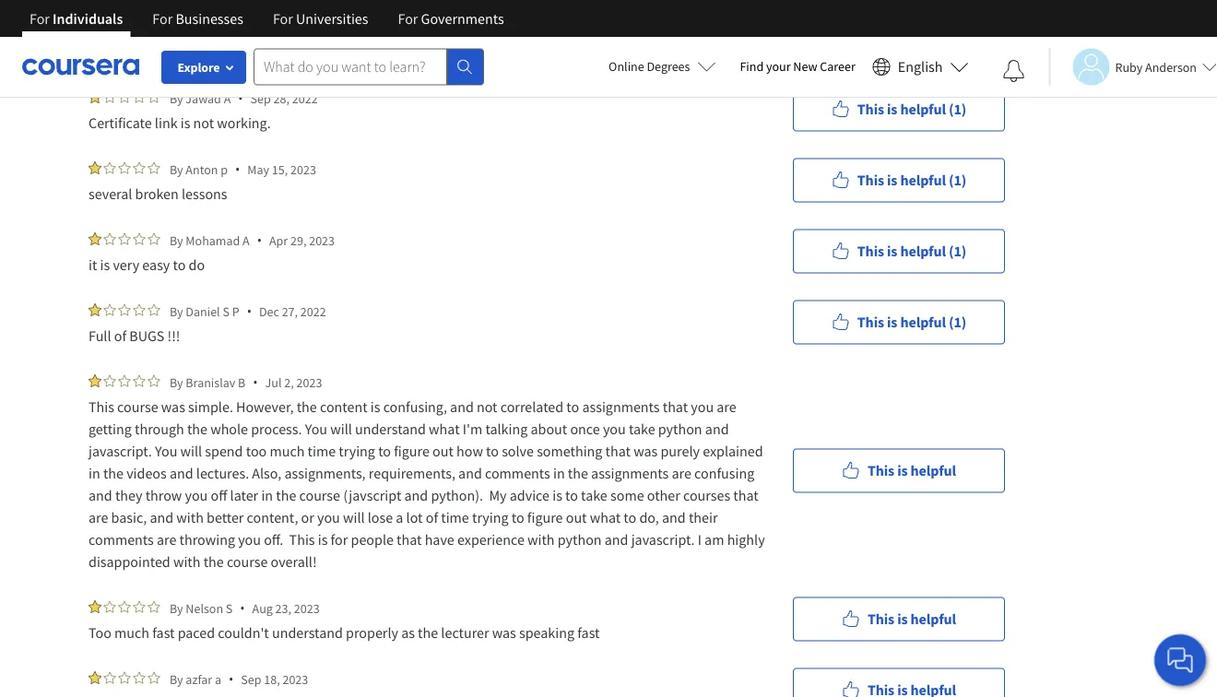 Task type: describe. For each thing, give the bounding box(es) containing it.
i'm inside i'm sure the instructor is a great developer, but she doesn't seem to be used to teaching. her teaching style is too fast, she shoots way too many concepts at once and it's difficult to grasp
[[89, 0, 108, 2]]

and inside i'm sure the instructor is a great developer, but she doesn't seem to be used to teaching. her teaching style is too fast, she shoots way too many concepts at once and it's difficult to grasp
[[405, 6, 429, 24]]

(1) for easy
[[949, 242, 967, 261]]

nelson
[[186, 600, 223, 617]]

to right advice
[[565, 486, 578, 504]]

broken
[[135, 184, 179, 203]]

!!!
[[167, 326, 180, 345]]

0 vertical spatial what
[[429, 420, 460, 438]]

the left content at the left bottom of the page
[[297, 397, 317, 416]]

daniel
[[186, 303, 220, 320]]

ruby anderson button
[[1049, 48, 1217, 85]]

1 vertical spatial out
[[566, 508, 587, 527]]

for
[[331, 530, 348, 549]]

you right or
[[317, 508, 340, 527]]

very
[[113, 255, 139, 274]]

this course was simple. however, the content is confusing, and not correlated to assignments that you are getting through the whole process. you will understand what i'm talking about once you take python and javascript. you will spend too much time trying to figure out how to solve something that was purely explained in the videos and lectures. also, assignments, requirements, and comments in the assignments are confusing and they throw you off later in the course (javscript and python).  my advice is to take some other courses that are basic, and with better content, or you will lose a lot of time trying to figure out what to do, and their comments are throwing you off.  this is for people that have experience with python and javascript. i am highly disappointed with the course overall!
[[89, 397, 768, 571]]

your
[[766, 58, 791, 75]]

2 horizontal spatial was
[[634, 442, 658, 460]]

explained
[[703, 442, 763, 460]]

s for !!!
[[223, 303, 230, 320]]

to right used
[[554, 0, 567, 2]]

0 horizontal spatial time
[[308, 442, 336, 460]]

anton
[[186, 161, 218, 178]]

disappointed
[[89, 552, 170, 571]]

are up explained
[[717, 397, 737, 416]]

or
[[301, 508, 314, 527]]

2023 for lessons
[[291, 161, 316, 178]]

lot
[[406, 508, 423, 527]]

s for paced
[[226, 600, 233, 617]]

you left off
[[185, 486, 208, 504]]

1 vertical spatial you
[[155, 442, 177, 460]]

to left do
[[173, 255, 186, 274]]

0 horizontal spatial trying
[[339, 442, 375, 460]]

• for lessons
[[235, 160, 240, 178]]

filled star image for it
[[89, 232, 101, 245]]

1 horizontal spatial figure
[[527, 508, 563, 527]]

through
[[135, 420, 184, 438]]

too
[[89, 623, 111, 642]]

for for businesses
[[152, 9, 173, 28]]

understand inside this course was simple. however, the content is confusing, and not correlated to assignments that you are getting through the whole process. you will understand what i'm talking about once you take python and javascript. you will spend too much time trying to figure out how to solve something that was purely explained in the videos and lectures. also, assignments, requirements, and comments in the assignments are confusing and they throw you off later in the course (javscript and python).  my advice is to take some other courses that are basic, and with better content, or you will lose a lot of time trying to figure out what to do, and their comments are throwing you off.  this is for people that have experience with python and javascript. i am highly disappointed with the course overall!
[[355, 420, 426, 438]]

to up requirements,
[[378, 442, 391, 460]]

0 vertical spatial with
[[176, 508, 204, 527]]

0 horizontal spatial comments
[[89, 530, 154, 549]]

online
[[609, 58, 644, 75]]

find
[[740, 58, 764, 75]]

certificate
[[89, 113, 152, 132]]

1 fast from the left
[[152, 623, 175, 642]]

off
[[211, 486, 227, 504]]

several
[[89, 184, 132, 203]]

by nelson s • aug 23, 2023
[[170, 599, 320, 617]]

explore button
[[161, 51, 246, 84]]

seem
[[451, 0, 484, 2]]

the down throwing
[[203, 552, 224, 571]]

and down throw
[[150, 508, 173, 527]]

the up they
[[103, 464, 124, 482]]

p
[[232, 303, 239, 320]]

to up about at left
[[567, 397, 579, 416]]

lectures.
[[196, 464, 249, 482]]

and down some at the bottom right of the page
[[605, 530, 628, 549]]

and up explained
[[705, 420, 729, 438]]

teaching
[[654, 0, 708, 2]]

off.
[[264, 530, 283, 549]]

0 vertical spatial was
[[161, 397, 185, 416]]

you up purely at the right bottom of page
[[691, 397, 714, 416]]

lecturer
[[441, 623, 489, 642]]

am
[[705, 530, 724, 549]]

some
[[89, 42, 124, 61]]

i'm sure the instructor is a great developer, but she doesn't seem to be used to teaching. her teaching style is too fast, she shoots way too many concepts at once and it's difficult to grasp
[[89, 0, 755, 24]]

and down the how
[[458, 464, 482, 482]]

correlated
[[501, 397, 564, 416]]

explore
[[178, 59, 220, 76]]

are left basic,
[[89, 508, 108, 527]]

by for very
[[170, 232, 183, 249]]

filled star image for this
[[89, 374, 101, 387]]

content
[[320, 397, 368, 416]]

helpful for couldn't
[[911, 610, 956, 629]]

0 horizontal spatial much
[[114, 623, 149, 642]]

it
[[89, 255, 97, 274]]

overall!
[[271, 552, 317, 571]]

new
[[793, 58, 818, 75]]

people
[[351, 530, 394, 549]]

talking
[[485, 420, 528, 438]]

difficult
[[453, 6, 500, 24]]

this for certificate link is not working.
[[858, 100, 884, 119]]

this is helpful (1) for easy
[[858, 242, 967, 261]]

concepts
[[299, 6, 354, 24]]

may
[[247, 161, 269, 178]]

2022 inside by jawad a • sep 28, 2022
[[292, 90, 318, 107]]

spend
[[205, 442, 243, 460]]

(1) for !!!
[[949, 313, 967, 332]]

online degrees
[[609, 58, 690, 75]]

this is helpful (1) button for not
[[793, 87, 1005, 131]]

this is helpful for this course was simple. however, the content is confusing, and not correlated to assignments that you are getting through the whole process. you will understand what i'm talking about once you take python and javascript. you will spend too much time trying to figure out how to solve something that was purely explained in the videos and lectures. also, assignments, requirements, and comments in the assignments are confusing and they throw you off later in the course (javscript and python).  my advice is to take some other courses that are basic, and with better content, or you will lose a lot of time trying to figure out what to do, and their comments are throwing you off.  this is for people that have experience with python and javascript. i am highly disappointed with the course overall!
[[868, 462, 956, 480]]

fast,
[[112, 6, 138, 24]]

1 vertical spatial take
[[581, 486, 608, 504]]

grasp
[[519, 6, 553, 24]]

this is helpful (1) button for !!!
[[793, 300, 1005, 344]]

1 vertical spatial with
[[528, 530, 555, 549]]

and up the how
[[450, 397, 474, 416]]

find your new career
[[740, 58, 856, 75]]

online degrees button
[[594, 46, 731, 87]]

jawad
[[186, 90, 221, 107]]

english
[[898, 58, 943, 76]]

lose
[[368, 508, 393, 527]]

this is helpful (1) for !!!
[[858, 313, 967, 332]]

this for full of bugs !!!
[[858, 313, 884, 332]]

0 horizontal spatial in
[[89, 464, 100, 482]]

it's
[[431, 6, 450, 24]]

2 vertical spatial will
[[343, 508, 365, 527]]

0 vertical spatial javascript.
[[89, 442, 152, 460]]

by for is
[[170, 90, 183, 107]]

0 vertical spatial assignments
[[582, 397, 660, 416]]

are left throwing
[[157, 530, 177, 549]]

by daniel s p • dec 27, 2022
[[170, 303, 326, 320]]

they
[[115, 486, 142, 504]]

link
[[155, 113, 178, 132]]

several broken lessons
[[89, 184, 227, 203]]

about
[[531, 420, 567, 438]]

to up difficult on the left top of the page
[[487, 0, 500, 2]]

helpful for working.
[[901, 100, 946, 119]]

p
[[221, 161, 228, 178]]

filled star image for several
[[89, 161, 101, 174]]

by for fast
[[170, 600, 183, 617]]

my
[[489, 486, 507, 504]]

2 vertical spatial course
[[227, 552, 268, 571]]

mohamad
[[186, 232, 240, 249]]

her
[[629, 0, 651, 2]]

by for was
[[170, 374, 183, 391]]

and up lot
[[404, 486, 428, 504]]

branislav
[[186, 374, 235, 391]]

doesn't
[[402, 0, 448, 2]]

developer,
[[285, 0, 350, 2]]

(javscript
[[343, 486, 401, 504]]

0 vertical spatial comments
[[485, 464, 550, 482]]

chat with us image
[[1166, 646, 1195, 675]]

universities
[[296, 9, 368, 28]]

2023 for fast
[[294, 600, 320, 617]]

process.
[[251, 420, 302, 438]]

filled star image for too
[[89, 600, 101, 613]]

sep for by jawad a • sep 28, 2022
[[250, 90, 271, 107]]

for for universities
[[273, 9, 293, 28]]

this is helpful button for this course was simple. however, the content is confusing, and not correlated to assignments that you are getting through the whole process. you will understand what i'm talking about once you take python and javascript. you will spend too much time trying to figure out how to solve something that was purely explained in the videos and lectures. also, assignments, requirements, and comments in the assignments are confusing and they throw you off later in the course (javscript and python).  my advice is to take some other courses that are basic, and with better content, or you will lose a lot of time trying to figure out what to do, and their comments are throwing you off.  this is for people that have experience with python and javascript. i am highly disappointed with the course overall!
[[793, 449, 1005, 493]]

29,
[[290, 232, 307, 249]]

later
[[230, 486, 258, 504]]

this for this course was simple. however, the content is confusing, and not correlated to assignments that you are getting through the whole process. you will understand what i'm talking about once you take python and javascript. you will spend too much time trying to figure out how to solve something that was purely explained in the videos and lectures. also, assignments, requirements, and comments in the assignments are confusing and they throw you off later in the course (javscript and python).  my advice is to take some other courses that are basic, and with better content, or you will lose a lot of time trying to figure out what to do, and their comments are throwing you off.  this is for people that have experience with python and javascript. i am highly disappointed with the course overall!
[[868, 462, 895, 480]]

too inside this course was simple. however, the content is confusing, and not correlated to assignments that you are getting through the whole process. you will understand what i'm talking about once you take python and javascript. you will spend too much time trying to figure out how to solve something that was purely explained in the videos and lectures. also, assignments, requirements, and comments in the assignments are confusing and they throw you off later in the course (javscript and python).  my advice is to take some other courses that are basic, and with better content, or you will lose a lot of time trying to figure out what to do, and their comments are throwing you off.  this is for people that have experience with python and javascript. i am highly disappointed with the course overall!
[[246, 442, 267, 460]]

1 horizontal spatial trying
[[472, 508, 509, 527]]

the up content,
[[276, 486, 296, 504]]

of inside this course was simple. however, the content is confusing, and not correlated to assignments that you are getting through the whole process. you will understand what i'm talking about once you take python and javascript. you will spend too much time trying to figure out how to solve something that was purely explained in the videos and lectures. also, assignments, requirements, and comments in the assignments are confusing and they throw you off later in the course (javscript and python).  my advice is to take some other courses that are basic, and with better content, or you will lose a lot of time trying to figure out what to do, and their comments are throwing you off.  this is for people that have experience with python and javascript. i am highly disappointed with the course overall!
[[426, 508, 438, 527]]

23,
[[275, 600, 291, 617]]

do,
[[640, 508, 659, 527]]

7 filled star image from the top
[[89, 671, 101, 684]]

this is helpful for too much fast paced couldn't understand properly as the lecturer was speaking fast
[[868, 610, 956, 629]]

be inside i'm sure the instructor is a great developer, but she doesn't seem to be used to teaching. her teaching style is too fast, she shoots way too many concepts at once and it's difficult to grasp
[[503, 0, 518, 2]]

What do you want to learn? text field
[[254, 48, 447, 85]]

for for governments
[[398, 9, 418, 28]]

by inside by azfar a • sep 18, 2023
[[170, 671, 183, 688]]

2 (1) from the top
[[949, 171, 967, 190]]

ruby
[[1115, 59, 1143, 75]]



Task type: locate. For each thing, give the bounding box(es) containing it.
4 for from the left
[[398, 9, 418, 28]]

and down doesn't
[[405, 6, 429, 24]]

1 vertical spatial this is helpful
[[868, 610, 956, 629]]

star image
[[103, 90, 116, 103], [133, 90, 146, 103], [148, 90, 160, 103], [148, 161, 160, 174], [133, 232, 146, 245], [148, 232, 160, 245], [103, 303, 116, 316], [133, 374, 146, 387], [103, 600, 116, 613], [148, 600, 160, 613], [118, 671, 131, 684]]

2 horizontal spatial in
[[553, 464, 565, 482]]

1 by from the top
[[170, 90, 183, 107]]

by inside by nelson s • aug 23, 2023
[[170, 600, 183, 617]]

6 filled star image from the top
[[89, 600, 101, 613]]

0 vertical spatial i'm
[[89, 0, 108, 2]]

figure
[[394, 442, 430, 460], [527, 508, 563, 527]]

too
[[89, 6, 109, 24], [237, 6, 258, 24], [246, 442, 267, 460]]

2 this is helpful button from the top
[[793, 597, 1005, 641]]

1 vertical spatial will
[[180, 442, 202, 460]]

have
[[425, 530, 454, 549]]

s inside by daniel s p • dec 27, 2022
[[223, 303, 230, 320]]

2023 right 2,
[[297, 374, 322, 391]]

understand
[[355, 420, 426, 438], [272, 623, 343, 642]]

what
[[429, 420, 460, 438], [590, 508, 621, 527]]

1 vertical spatial a
[[396, 508, 403, 527]]

coursera image
[[22, 52, 139, 81]]

a
[[240, 0, 247, 2], [396, 508, 403, 527], [215, 671, 221, 688]]

28,
[[273, 90, 290, 107]]

2023 right 29,
[[309, 232, 335, 249]]

figure up requirements,
[[394, 442, 430, 460]]

0 horizontal spatial she
[[141, 6, 163, 24]]

by left branislav
[[170, 374, 183, 391]]

1 horizontal spatial i'm
[[463, 420, 483, 438]]

not inside this course was simple. however, the content is confusing, and not correlated to assignments that you are getting through the whole process. you will understand what i'm talking about once you take python and javascript. you will spend too much time trying to figure out how to solve something that was purely explained in the videos and lectures. also, assignments, requirements, and comments in the assignments are confusing and they throw you off later in the course (javscript and python).  my advice is to take some other courses that are basic, and with better content, or you will lose a lot of time trying to figure out what to do, and their comments are throwing you off.  this is for people that have experience with python and javascript. i am highly disappointed with the course overall!
[[477, 397, 498, 416]]

much right too
[[114, 623, 149, 642]]

sep left 18,
[[241, 671, 261, 688]]

1 vertical spatial python
[[558, 530, 602, 549]]

1 horizontal spatial understand
[[355, 420, 426, 438]]

understand down confusing,
[[355, 420, 426, 438]]

for governments
[[398, 9, 504, 28]]

for left individuals
[[30, 9, 50, 28]]

you
[[691, 397, 714, 416], [603, 420, 626, 438], [185, 486, 208, 504], [317, 508, 340, 527], [238, 530, 261, 549]]

2023 right 23,
[[294, 600, 320, 617]]

requirements,
[[369, 464, 455, 482]]

filled star image up full
[[89, 303, 101, 316]]

a
[[224, 90, 231, 107], [243, 232, 250, 249]]

0 vertical spatial a
[[240, 0, 247, 2]]

too up also,
[[246, 442, 267, 460]]

0 horizontal spatial what
[[429, 420, 460, 438]]

too much fast paced couldn't understand properly as the lecturer was speaking fast
[[89, 623, 600, 642]]

by for lessons
[[170, 161, 183, 178]]

assignments,
[[285, 464, 366, 482]]

18,
[[264, 671, 280, 688]]

star image
[[118, 90, 131, 103], [103, 161, 116, 174], [118, 161, 131, 174], [133, 161, 146, 174], [103, 232, 116, 245], [118, 232, 131, 245], [118, 303, 131, 316], [133, 303, 146, 316], [148, 303, 160, 316], [103, 374, 116, 387], [118, 374, 131, 387], [148, 374, 160, 387], [118, 600, 131, 613], [133, 600, 146, 613], [103, 671, 116, 684], [133, 671, 146, 684], [148, 671, 160, 684]]

fast left paced
[[152, 623, 175, 642]]

0 horizontal spatial of
[[114, 326, 126, 345]]

python).
[[431, 486, 483, 504]]

comments down basic,
[[89, 530, 154, 549]]

comments down solve on the bottom of the page
[[485, 464, 550, 482]]

by jawad a • sep 28, 2022
[[170, 89, 318, 107]]

helpful for however,
[[911, 462, 956, 480]]

governments
[[421, 9, 504, 28]]

0 vertical spatial much
[[270, 442, 305, 460]]

apr
[[269, 232, 288, 249]]

speaking
[[519, 623, 575, 642]]

0 horizontal spatial figure
[[394, 442, 430, 460]]

2 this is helpful from the top
[[868, 610, 956, 629]]

the down something
[[568, 464, 588, 482]]

0 horizontal spatial out
[[433, 442, 454, 460]]

0 vertical spatial she
[[377, 0, 399, 2]]

2 by from the top
[[170, 161, 183, 178]]

by for bugs
[[170, 303, 183, 320]]

this is helpful (1) for not
[[858, 100, 967, 119]]

and down "other"
[[662, 508, 686, 527]]

to
[[487, 0, 500, 2], [554, 0, 567, 2], [503, 6, 516, 24], [173, 255, 186, 274], [567, 397, 579, 416], [378, 442, 391, 460], [486, 442, 499, 460], [565, 486, 578, 504], [512, 508, 524, 527], [624, 508, 637, 527]]

2023 inside the by mohamad a • apr 29, 2023
[[309, 232, 335, 249]]

anderson
[[1146, 59, 1197, 75]]

b
[[238, 374, 246, 391]]

1 vertical spatial course
[[299, 486, 340, 504]]

filled star image
[[89, 90, 101, 103], [89, 161, 101, 174], [89, 232, 101, 245], [89, 303, 101, 316], [89, 374, 101, 387], [89, 600, 101, 613], [89, 671, 101, 684]]

2023 inside by branislav b • jul 2, 2023
[[297, 374, 322, 391]]

2022 right 28,
[[292, 90, 318, 107]]

by left the anton
[[170, 161, 183, 178]]

2022 inside by daniel s p • dec 27, 2022
[[301, 303, 326, 320]]

will
[[330, 420, 352, 438], [180, 442, 202, 460], [343, 508, 365, 527]]

a inside i'm sure the instructor is a great developer, but she doesn't seem to be used to teaching. her teaching style is too fast, she shoots way too many concepts at once and it's difficult to grasp
[[240, 0, 247, 2]]

1 vertical spatial was
[[634, 442, 658, 460]]

do
[[189, 255, 205, 274]]

not up talking
[[477, 397, 498, 416]]

1 vertical spatial she
[[141, 6, 163, 24]]

sep
[[250, 90, 271, 107], [241, 671, 261, 688]]

much inside this course was simple. however, the content is confusing, and not correlated to assignments that you are getting through the whole process. you will understand what i'm talking about once you take python and javascript. you will spend too much time trying to figure out how to solve something that was purely explained in the videos and lectures. also, assignments, requirements, and comments in the assignments are confusing and they throw you off later in the course (javscript and python).  my advice is to take some other courses that are basic, and with better content, or you will lose a lot of time trying to figure out what to do, and their comments are throwing you off.  this is for people that have experience with python and javascript. i am highly disappointed with the course overall!
[[270, 442, 305, 460]]

this is helpful (1) button for easy
[[793, 229, 1005, 273]]

this for too much fast paced couldn't understand properly as the lecturer was speaking fast
[[868, 610, 895, 629]]

0 vertical spatial be
[[503, 0, 518, 2]]

understand down 23,
[[272, 623, 343, 642]]

by mohamad a • apr 29, 2023
[[170, 231, 335, 249]]

that
[[663, 397, 688, 416], [606, 442, 631, 460], [734, 486, 759, 504], [397, 530, 422, 549]]

4 (1) from the top
[[949, 313, 967, 332]]

2022 right 27,
[[301, 303, 326, 320]]

python up purely at the right bottom of page
[[658, 420, 702, 438]]

0 vertical spatial will
[[330, 420, 352, 438]]

as
[[401, 623, 415, 642]]

1 horizontal spatial javascript.
[[631, 530, 695, 549]]

in down also,
[[261, 486, 273, 504]]

businesses
[[176, 9, 243, 28]]

javascript.
[[89, 442, 152, 460], [631, 530, 695, 549]]

that down the "confusing"
[[734, 486, 759, 504]]

(1) for not
[[949, 100, 967, 119]]

2023 for very
[[309, 232, 335, 249]]

to left grasp
[[503, 6, 516, 24]]

by inside by anton p • may 15, 2023
[[170, 161, 183, 178]]

their
[[689, 508, 718, 527]]

by left azfar
[[170, 671, 183, 688]]

1 horizontal spatial fast
[[578, 623, 600, 642]]

0 vertical spatial understand
[[355, 420, 426, 438]]

by inside by daniel s p • dec 27, 2022
[[170, 303, 183, 320]]

2 horizontal spatial a
[[396, 508, 403, 527]]

1 horizontal spatial python
[[658, 420, 702, 438]]

0 horizontal spatial python
[[558, 530, 602, 549]]

the inside i'm sure the instructor is a great developer, but she doesn't seem to be used to teaching. her teaching style is too fast, she shoots way too many concepts at once and it's difficult to grasp
[[141, 0, 161, 2]]

of right lot
[[426, 508, 438, 527]]

2023 for was
[[297, 374, 322, 391]]

2 this is helpful (1) from the top
[[858, 171, 967, 190]]

sep inside by azfar a • sep 18, 2023
[[241, 671, 261, 688]]

out left the how
[[433, 442, 454, 460]]

0 horizontal spatial javascript.
[[89, 442, 152, 460]]

a inside by jawad a • sep 28, 2022
[[224, 90, 231, 107]]

0 vertical spatial once
[[372, 6, 402, 24]]

appreciated
[[273, 42, 347, 61]]

are
[[717, 397, 737, 416], [672, 464, 692, 482], [89, 508, 108, 527], [157, 530, 177, 549]]

1 vertical spatial i'm
[[463, 420, 483, 438]]

1 horizontal spatial what
[[590, 508, 621, 527]]

0 vertical spatial out
[[433, 442, 454, 460]]

1 vertical spatial much
[[114, 623, 149, 642]]

1 horizontal spatial be
[[503, 0, 518, 2]]

azfar
[[186, 671, 212, 688]]

that down lot
[[397, 530, 422, 549]]

once inside this course was simple. however, the content is confusing, and not correlated to assignments that you are getting through the whole process. you will understand what i'm talking about once you take python and javascript. you will spend too much time trying to figure out how to solve something that was purely explained in the videos and lectures. also, assignments, requirements, and comments in the assignments are confusing and they throw you off later in the course (javscript and python).  my advice is to take some other courses that are basic, and with better content, or you will lose a lot of time trying to figure out what to do, and their comments are throwing you off.  this is for people that have experience with python and javascript. i am highly disappointed with the course overall!
[[570, 420, 600, 438]]

i'm up individuals
[[89, 0, 108, 2]]

1 horizontal spatial not
[[477, 397, 498, 416]]

that up some at the bottom right of the page
[[606, 442, 631, 460]]

1 horizontal spatial of
[[426, 508, 438, 527]]

was right lecturer
[[492, 623, 516, 642]]

you down content at the left bottom of the page
[[305, 420, 327, 438]]

are down purely at the right bottom of page
[[672, 464, 692, 482]]

of right full
[[114, 326, 126, 345]]

a left "great"
[[240, 0, 247, 2]]

other
[[647, 486, 680, 504]]

too left fast,
[[89, 6, 109, 24]]

0 horizontal spatial not
[[193, 113, 214, 132]]

1 vertical spatial what
[[590, 508, 621, 527]]

time down 'python).'
[[441, 508, 469, 527]]

shoots
[[166, 6, 207, 24]]

1 horizontal spatial she
[[377, 0, 399, 2]]

1 horizontal spatial a
[[243, 232, 250, 249]]

0 vertical spatial not
[[193, 113, 214, 132]]

1 this is helpful button from the top
[[793, 449, 1005, 493]]

also,
[[252, 464, 282, 482]]

2023 inside by nelson s • aug 23, 2023
[[294, 600, 320, 617]]

purely
[[661, 442, 700, 460]]

0 vertical spatial s
[[223, 303, 230, 320]]

None search field
[[254, 48, 484, 85]]

1 for from the left
[[30, 9, 50, 28]]

• for is
[[238, 89, 243, 107]]

trying up assignments,
[[339, 442, 375, 460]]

1 horizontal spatial time
[[441, 508, 469, 527]]

assignments
[[582, 397, 660, 416], [591, 464, 669, 482]]

0 vertical spatial of
[[114, 326, 126, 345]]

a inside this course was simple. however, the content is confusing, and not correlated to assignments that you are getting through the whole process. you will understand what i'm talking about once you take python and javascript. you will spend too much time trying to figure out how to solve something that was purely explained in the videos and lectures. also, assignments, requirements, and comments in the assignments are confusing and they throw you off later in the course (javscript and python).  my advice is to take some other courses that are basic, and with better content, or you will lose a lot of time trying to figure out what to do, and their comments are throwing you off.  this is for people that have experience with python and javascript. i am highly disappointed with the course overall!
[[396, 508, 403, 527]]

1 vertical spatial 2022
[[301, 303, 326, 320]]

a right azfar
[[215, 671, 221, 688]]

1 vertical spatial a
[[243, 232, 250, 249]]

a right jawad on the top
[[224, 90, 231, 107]]

3 (1) from the top
[[949, 242, 967, 261]]

degrees
[[647, 58, 690, 75]]

1 vertical spatial assignments
[[591, 464, 669, 482]]

in down getting
[[89, 464, 100, 482]]

1 vertical spatial understand
[[272, 623, 343, 642]]

s inside by nelson s • aug 23, 2023
[[226, 600, 233, 617]]

3 filled star image from the top
[[89, 232, 101, 245]]

2 filled star image from the top
[[89, 161, 101, 174]]

was up through
[[161, 397, 185, 416]]

s right the nelson at the bottom
[[226, 600, 233, 617]]

teaching.
[[569, 0, 626, 2]]

1 this is helpful from the top
[[868, 462, 956, 480]]

1 filled star image from the top
[[89, 90, 101, 103]]

3 this is helpful (1) button from the top
[[793, 229, 1005, 273]]

ruby anderson
[[1115, 59, 1197, 75]]

aug
[[252, 600, 273, 617]]

full of bugs !!!
[[89, 326, 180, 345]]

• for was
[[253, 374, 258, 391]]

better
[[207, 508, 244, 527]]

however,
[[236, 397, 294, 416]]

27,
[[282, 303, 298, 320]]

highly
[[727, 530, 765, 549]]

3 this is helpful (1) from the top
[[858, 242, 967, 261]]

will left spend
[[180, 442, 202, 460]]

3 for from the left
[[273, 9, 293, 28]]

4 this is helpful (1) from the top
[[858, 313, 967, 332]]

a inside by azfar a • sep 18, 2023
[[215, 671, 221, 688]]

to right the how
[[486, 442, 499, 460]]

2 vertical spatial with
[[173, 552, 201, 571]]

1 vertical spatial trying
[[472, 508, 509, 527]]

advice
[[510, 486, 550, 504]]

1 horizontal spatial much
[[270, 442, 305, 460]]

3 by from the top
[[170, 232, 183, 249]]

be
[[503, 0, 518, 2], [254, 42, 270, 61]]

0 horizontal spatial was
[[161, 397, 185, 416]]

working.
[[217, 113, 271, 132]]

will left lose
[[343, 508, 365, 527]]

1 vertical spatial s
[[226, 600, 233, 617]]

with down advice
[[528, 530, 555, 549]]

course down assignments,
[[299, 486, 340, 504]]

you left off.
[[238, 530, 261, 549]]

courses
[[683, 486, 731, 504]]

1 this is helpful (1) button from the top
[[793, 87, 1005, 131]]

4 filled star image from the top
[[89, 303, 101, 316]]

by
[[170, 90, 183, 107], [170, 161, 183, 178], [170, 232, 183, 249], [170, 303, 183, 320], [170, 374, 183, 391], [170, 600, 183, 617], [170, 671, 183, 688]]

helpful
[[901, 100, 946, 119], [901, 171, 946, 190], [901, 242, 946, 261], [901, 313, 946, 332], [911, 462, 956, 480], [911, 610, 956, 629]]

2023 inside by anton p • may 15, 2023
[[291, 161, 316, 178]]

a left lot
[[396, 508, 403, 527]]

solve
[[502, 442, 534, 460]]

s left p
[[223, 303, 230, 320]]

by inside by jawad a • sep 28, 2022
[[170, 90, 183, 107]]

a for certificate link is not working.
[[224, 90, 231, 107]]

by up !!!
[[170, 303, 183, 320]]

1 this is helpful (1) from the top
[[858, 100, 967, 119]]

for for individuals
[[30, 9, 50, 28]]

filled star image for full
[[89, 303, 101, 316]]

by inside the by mohamad a • apr 29, 2023
[[170, 232, 183, 249]]

fast right speaking
[[578, 623, 600, 642]]

for down doesn't
[[398, 9, 418, 28]]

i'm inside this course was simple. however, the content is confusing, and not correlated to assignments that you are getting through the whole process. you will understand what i'm talking about once you take python and javascript. you will spend too much time trying to figure out how to solve something that was purely explained in the videos and lectures. also, assignments, requirements, and comments in the assignments are confusing and they throw you off later in the course (javscript and python).  my advice is to take some other courses that are basic, and with better content, or you will lose a lot of time trying to figure out what to do, and their comments are throwing you off.  this is for people that have experience with python and javascript. i am highly disappointed with the course overall!
[[463, 420, 483, 438]]

a left apr
[[243, 232, 250, 249]]

the right as
[[418, 623, 438, 642]]

0 vertical spatial this is helpful button
[[793, 449, 1005, 493]]

4 by from the top
[[170, 303, 183, 320]]

(1)
[[949, 100, 967, 119], [949, 171, 967, 190], [949, 242, 967, 261], [949, 313, 967, 332]]

find your new career link
[[731, 55, 865, 78]]

1 vertical spatial javascript.
[[631, 530, 695, 549]]

was left purely at the right bottom of page
[[634, 442, 658, 460]]

be left used
[[503, 0, 518, 2]]

0 horizontal spatial i'm
[[89, 0, 108, 2]]

to left do, at right
[[624, 508, 637, 527]]

a inside the by mohamad a • apr 29, 2023
[[243, 232, 250, 249]]

2,
[[284, 374, 294, 391]]

0 vertical spatial python
[[658, 420, 702, 438]]

dec
[[259, 303, 279, 320]]

the down simple. on the left of page
[[187, 420, 207, 438]]

once right the at at the left top
[[372, 6, 402, 24]]

jul
[[265, 374, 282, 391]]

1 vertical spatial of
[[426, 508, 438, 527]]

0 horizontal spatial understand
[[272, 623, 343, 642]]

that up purely at the right bottom of page
[[663, 397, 688, 416]]

sep left 28,
[[250, 90, 271, 107]]

once inside i'm sure the instructor is a great developer, but she doesn't seem to be used to teaching. her teaching style is too fast, she shoots way too many concepts at once and it's difficult to grasp
[[372, 6, 402, 24]]

a for it is very easy to do
[[243, 232, 250, 249]]

5 filled star image from the top
[[89, 374, 101, 387]]

figure down advice
[[527, 508, 563, 527]]

0 horizontal spatial a
[[215, 671, 221, 688]]

too down "great"
[[237, 6, 258, 24]]

2023 inside by azfar a • sep 18, 2023
[[283, 671, 308, 688]]

1 horizontal spatial was
[[492, 623, 516, 642]]

not
[[193, 113, 214, 132], [477, 397, 498, 416]]

0 vertical spatial 2022
[[292, 90, 318, 107]]

easy
[[142, 255, 170, 274]]

python right experience
[[558, 530, 602, 549]]

6 by from the top
[[170, 600, 183, 617]]

she right fast,
[[141, 6, 163, 24]]

by azfar a • sep 18, 2023
[[170, 670, 308, 688]]

0 horizontal spatial you
[[155, 442, 177, 460]]

7 by from the top
[[170, 671, 183, 688]]

the right sure
[[141, 0, 161, 2]]

2022
[[292, 90, 318, 107], [301, 303, 326, 320]]

1 vertical spatial this is helpful button
[[793, 597, 1005, 641]]

for universities
[[273, 9, 368, 28]]

with down throwing
[[173, 552, 201, 571]]

0 vertical spatial figure
[[394, 442, 430, 460]]

banner navigation
[[15, 0, 519, 37]]

full
[[89, 326, 111, 345]]

basic,
[[111, 508, 147, 527]]

english button
[[865, 37, 976, 97]]

properly
[[346, 623, 398, 642]]

you right about at left
[[603, 420, 626, 438]]

0 horizontal spatial course
[[117, 397, 158, 416]]

5 by from the top
[[170, 374, 183, 391]]

1 horizontal spatial course
[[227, 552, 268, 571]]

• for fast
[[240, 599, 245, 617]]

filled star image up it
[[89, 232, 101, 245]]

show notifications image
[[1003, 60, 1025, 82]]

filled star image for certificate
[[89, 90, 101, 103]]

and left they
[[89, 486, 112, 504]]

sep inside by jawad a • sep 28, 2022
[[250, 90, 271, 107]]

this for it is very easy to do
[[858, 242, 884, 261]]

• for very
[[257, 231, 262, 249]]

this is helpful button for too much fast paced couldn't understand properly as the lecturer was speaking fast
[[793, 597, 1005, 641]]

getting
[[89, 420, 132, 438]]

not down jawad on the top
[[193, 113, 214, 132]]

much down process.
[[270, 442, 305, 460]]

this for several broken lessons
[[858, 171, 884, 190]]

1 horizontal spatial take
[[629, 420, 655, 438]]

0 horizontal spatial fast
[[152, 623, 175, 642]]

1 horizontal spatial out
[[566, 508, 587, 527]]

s
[[223, 303, 230, 320], [226, 600, 233, 617]]

2 this is helpful (1) button from the top
[[793, 158, 1005, 202]]

at
[[357, 6, 369, 24]]

what up the how
[[429, 420, 460, 438]]

0 horizontal spatial take
[[581, 486, 608, 504]]

1 horizontal spatial once
[[570, 420, 600, 438]]

for down instructor
[[152, 9, 173, 28]]

0 vertical spatial trying
[[339, 442, 375, 460]]

by inside by branislav b • jul 2, 2023
[[170, 374, 183, 391]]

1 vertical spatial sep
[[241, 671, 261, 688]]

1 horizontal spatial comments
[[485, 464, 550, 482]]

helpful for to
[[901, 242, 946, 261]]

1 vertical spatial be
[[254, 42, 270, 61]]

2023 right 15,
[[291, 161, 316, 178]]

practice
[[161, 42, 210, 61]]

0 vertical spatial course
[[117, 397, 158, 416]]

sep for by azfar a • sep 18, 2023
[[241, 671, 261, 688]]

assignments up something
[[582, 397, 660, 416]]

1 vertical spatial time
[[441, 508, 469, 527]]

used
[[521, 0, 551, 2]]

i
[[698, 530, 702, 549]]

2 vertical spatial a
[[215, 671, 221, 688]]

0 vertical spatial you
[[305, 420, 327, 438]]

filled star image down full
[[89, 374, 101, 387]]

take left some at the bottom right of the page
[[581, 486, 608, 504]]

and up throw
[[170, 464, 193, 482]]

1 vertical spatial not
[[477, 397, 498, 416]]

once up something
[[570, 420, 600, 438]]

1 vertical spatial once
[[570, 420, 600, 438]]

2 for from the left
[[152, 9, 173, 28]]

4 this is helpful (1) button from the top
[[793, 300, 1005, 344]]

bugs
[[129, 326, 165, 345]]

2 fast from the left
[[578, 623, 600, 642]]

1 horizontal spatial in
[[261, 486, 273, 504]]

1 horizontal spatial a
[[240, 0, 247, 2]]

2 vertical spatial was
[[492, 623, 516, 642]]

1 (1) from the top
[[949, 100, 967, 119]]

way
[[210, 6, 235, 24]]

to down advice
[[512, 508, 524, 527]]

filled star image down coursera image
[[89, 90, 101, 103]]

1 horizontal spatial you
[[305, 420, 327, 438]]

assignments up some at the bottom right of the page
[[591, 464, 669, 482]]



Task type: vqa. For each thing, say whether or not it's contained in the screenshot.


